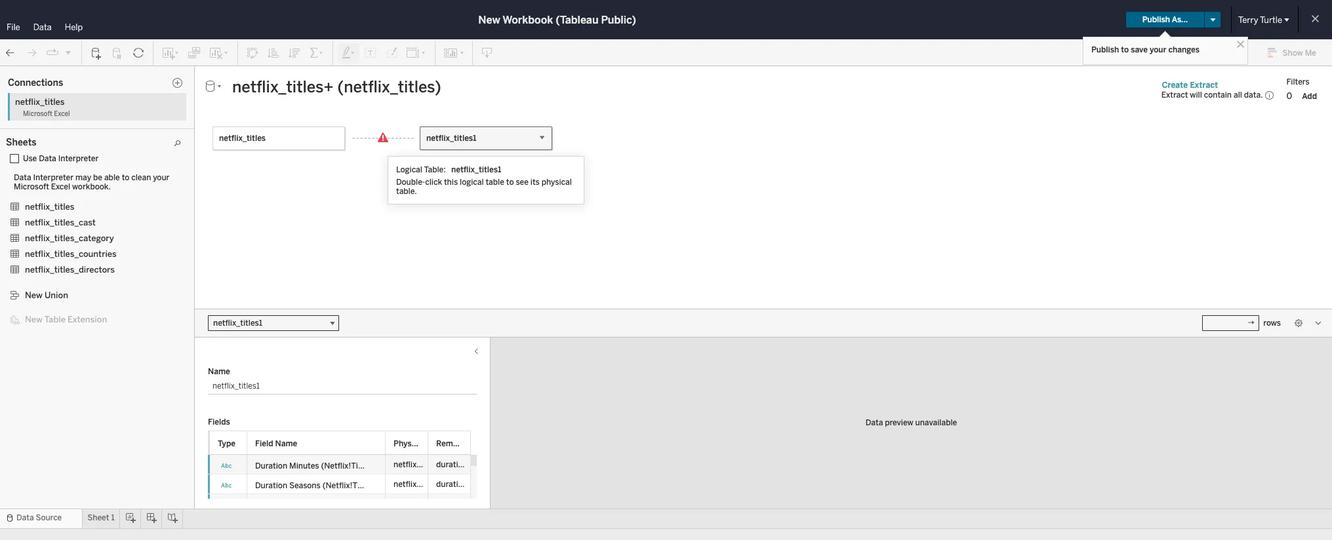 Task type: locate. For each thing, give the bounding box(es) containing it.
0 horizontal spatial table
[[44, 315, 66, 325]]

(netflix!titles1)
[[321, 462, 378, 471], [323, 481, 380, 490], [275, 501, 332, 510]]

1 horizontal spatial sheet 1
[[261, 117, 308, 135]]

able
[[104, 173, 120, 182]]

0 vertical spatial show
[[1283, 49, 1304, 58]]

0 vertical spatial netflix!titles1
[[394, 460, 442, 469]]

new
[[479, 13, 500, 26], [25, 291, 43, 300], [25, 315, 43, 325]]

1 horizontal spatial your
[[1150, 45, 1167, 54]]

publish to save your changes
[[1092, 45, 1200, 54]]

0 horizontal spatial minutes
[[73, 194, 103, 203]]

show for show id
[[39, 249, 60, 259]]

netflix_titles+ (netflix_titles)
[[16, 89, 121, 98]]

fit image
[[406, 46, 427, 59]]

netflix_titles+
[[16, 89, 67, 98]]

to
[[1122, 45, 1129, 54], [122, 173, 129, 182]]

extract
[[1190, 80, 1219, 90], [1162, 91, 1189, 100]]

0 horizontal spatial sheet 1
[[87, 514, 115, 523]]

duration up netflix_titles_cast
[[39, 208, 72, 217]]

(netflix!titles1) for duration seasons (netflix!titles1)
[[323, 481, 380, 490]]

1 vertical spatial publish
[[1092, 45, 1120, 54]]

interpreter down use data interpreter
[[33, 173, 74, 182]]

row group inside grid
[[208, 455, 471, 541]]

new for new union
[[25, 291, 43, 300]]

date
[[39, 167, 57, 176]]

name
[[208, 367, 230, 376], [275, 439, 297, 448], [488, 439, 510, 448]]

remote
[[436, 439, 466, 448]]

(netflix!titles1) down duration seasons (netflix!titles1)
[[275, 501, 332, 510]]

1 horizontal spatial table
[[427, 439, 446, 448]]

0 horizontal spatial publish
[[1092, 45, 1120, 54]]

0 horizontal spatial type
[[218, 439, 236, 448]]

minutes for duration minutes
[[73, 194, 103, 203]]

2 horizontal spatial name
[[488, 439, 510, 448]]

name right remote
[[488, 439, 510, 448]]

0 vertical spatial excel
[[54, 110, 70, 118]]

data
[[33, 22, 52, 32], [8, 70, 27, 80], [39, 154, 56, 163], [14, 173, 31, 182], [866, 419, 883, 428], [16, 514, 34, 523]]

type down duration seasons (netflix!titles1)
[[255, 501, 273, 510]]

0 vertical spatial type
[[218, 439, 236, 448]]

new up download image
[[479, 13, 500, 26]]

1 horizontal spatial name
[[275, 439, 297, 448]]

grid
[[208, 431, 510, 541]]

id
[[62, 249, 69, 259]]

1 vertical spatial to
[[122, 173, 129, 182]]

1
[[300, 117, 308, 135], [111, 514, 115, 523]]

duration minutes (netflix!titles1)
[[255, 462, 378, 471]]

3 netflix!titles1 from the top
[[394, 500, 442, 509]]

2 horizontal spatial netflix_titles1
[[426, 134, 477, 143]]

minutes for duration minutes (netflix!titles1)
[[289, 462, 319, 471]]

public)
[[601, 13, 636, 26]]

redo image
[[25, 46, 38, 59]]

table down union in the bottom of the page
[[44, 315, 66, 325]]

Search text field
[[4, 114, 89, 129]]

show for show me
[[1283, 49, 1304, 58]]

data left source
[[16, 514, 34, 523]]

microsoft
[[23, 110, 52, 118], [14, 182, 49, 192]]

0 horizontal spatial your
[[153, 173, 170, 182]]

microsoft inside netflix_titles microsoft excel
[[23, 110, 52, 118]]

microsoft down date
[[14, 182, 49, 192]]

grid containing type
[[208, 431, 510, 541]]

1 vertical spatial type
[[255, 501, 273, 510]]

1 vertical spatial seasons
[[289, 481, 321, 490]]

unavailable
[[916, 419, 957, 428]]

field right remote
[[467, 439, 486, 448]]

publish left save
[[1092, 45, 1120, 54]]

show up 'title'
[[39, 249, 60, 259]]

remote field name
[[436, 439, 510, 448]]

workbook
[[503, 13, 553, 26]]

duration
[[39, 194, 72, 203], [39, 208, 72, 217], [255, 462, 287, 471], [255, 481, 287, 490]]

1 horizontal spatial netflix_titles1
[[213, 319, 262, 328]]

totals image
[[309, 46, 325, 59]]

0 horizontal spatial show
[[39, 249, 60, 259]]

new data source image
[[90, 46, 103, 59]]

netflix_titles (count)
[[39, 292, 115, 301]]

2 vertical spatial netflix!titles1
[[394, 500, 442, 509]]

your right save
[[1150, 45, 1167, 54]]

minutes
[[73, 194, 103, 203], [289, 462, 319, 471]]

1 vertical spatial 1
[[111, 514, 115, 523]]

interpreter
[[58, 154, 99, 163], [33, 173, 74, 182]]

netflix_titles1 inside popup button
[[213, 319, 262, 328]]

netflix_titles
[[15, 97, 65, 107], [219, 134, 266, 143], [33, 153, 80, 162], [25, 202, 74, 212], [39, 292, 84, 301]]

row
[[208, 455, 471, 475], [208, 475, 471, 494], [208, 494, 471, 514]]

extract down create
[[1162, 91, 1189, 100]]

publish
[[1143, 15, 1171, 24], [1092, 45, 1120, 54]]

netflix_titles1
[[426, 134, 477, 143], [33, 312, 84, 321], [213, 319, 262, 328]]

marks
[[151, 138, 174, 148]]

1 horizontal spatial seasons
[[289, 481, 321, 490]]

type (netflix!titles1)
[[255, 501, 332, 510]]

field up duration minutes (netflix!titles1)
[[255, 439, 273, 448]]

seasons
[[73, 208, 105, 217], [289, 481, 321, 490]]

1 horizontal spatial field
[[467, 439, 486, 448]]

will
[[1190, 91, 1203, 100]]

physical table
[[394, 439, 446, 448]]

None text field
[[227, 77, 1150, 97]]

1 vertical spatial table
[[427, 439, 446, 448]]

publish as...
[[1143, 15, 1188, 24]]

sheet right source
[[87, 514, 109, 523]]

1 vertical spatial your
[[153, 173, 170, 182]]

excel down netflix_titles+ (netflix_titles)
[[54, 110, 70, 118]]

0 vertical spatial 1
[[300, 117, 308, 135]]

row group containing netflix!titles1
[[208, 455, 471, 541]]

0 horizontal spatial to
[[122, 173, 129, 182]]

replay animation image right redo image
[[46, 46, 59, 59]]

1 horizontal spatial sheet
[[261, 117, 297, 135]]

1 vertical spatial excel
[[51, 182, 70, 192]]

undo image
[[4, 46, 17, 59]]

table right physical
[[427, 439, 446, 448]]

duration for duration minutes (netflix!titles1)
[[255, 462, 287, 471]]

publish left as...
[[1143, 15, 1171, 24]]

None text field
[[1203, 315, 1260, 331]]

(netflix!titles1) down duration minutes (netflix!titles1)
[[323, 481, 380, 490]]

seasons up type (netflix!titles1)
[[289, 481, 321, 490]]

minutes up duration seasons (netflix!titles1)
[[289, 462, 319, 471]]

new for new workbook (tableau public)
[[479, 13, 500, 26]]

netflix_titles inside netflix_titles microsoft excel
[[15, 97, 65, 107]]

1 horizontal spatial publish
[[1143, 15, 1171, 24]]

0 vertical spatial your
[[1150, 45, 1167, 54]]

type
[[218, 439, 236, 448], [255, 501, 273, 510]]

1 down "columns"
[[300, 117, 308, 135]]

interpreter up added
[[58, 154, 99, 163]]

field
[[255, 439, 273, 448], [467, 439, 486, 448]]

excel down the date added
[[51, 182, 70, 192]]

duration minutes
[[39, 194, 103, 203]]

duration down description
[[39, 194, 72, 203]]

rows
[[272, 93, 291, 102]]

to right 'able'
[[122, 173, 129, 182]]

replay animation image up analytics
[[64, 48, 72, 56]]

0 vertical spatial publish
[[1143, 15, 1171, 24]]

name up duration minutes (netflix!titles1)
[[275, 439, 297, 448]]

1 horizontal spatial type
[[255, 501, 273, 510]]

extract up 'will'
[[1190, 80, 1219, 90]]

create extract
[[1163, 80, 1219, 90]]

0 horizontal spatial extract
[[1162, 91, 1189, 100]]

row group
[[208, 455, 471, 541]]

clear sheet image
[[209, 46, 230, 59]]

2 row from the top
[[208, 475, 471, 494]]

new down the new union
[[25, 315, 43, 325]]

(netflix!titles1) up duration seasons (netflix!titles1)
[[321, 462, 378, 471]]

0 vertical spatial seasons
[[73, 208, 105, 217]]

netflix!titles1 for duration minutes (netflix!titles1)
[[394, 460, 442, 469]]

row down duration seasons (netflix!titles1)
[[208, 494, 471, 514]]

new table extension
[[25, 315, 107, 325]]

data down 'use'
[[14, 173, 31, 182]]

publish as... button
[[1126, 12, 1205, 28]]

2 netflix!titles1 from the top
[[394, 480, 442, 489]]

0 vertical spatial interpreter
[[58, 154, 99, 163]]

0 horizontal spatial sheet
[[87, 514, 109, 523]]

new worksheet image
[[161, 46, 180, 59]]

microsoft down netflix_titles+
[[23, 110, 52, 118]]

type down fields on the left bottom
[[218, 439, 236, 448]]

tooltip
[[182, 230, 205, 238]]

to left save
[[1122, 45, 1129, 54]]

sheet
[[261, 117, 297, 135], [87, 514, 109, 523]]

1 vertical spatial extract
[[1162, 91, 1189, 100]]

1 netflix!titles1 from the top
[[394, 460, 442, 469]]

your
[[1150, 45, 1167, 54], [153, 173, 170, 182]]

use
[[23, 154, 37, 163]]

excel
[[54, 110, 70, 118], [51, 182, 70, 192]]

minutes down workbook. at top
[[73, 194, 103, 203]]

duration down the field name at the left bottom of the page
[[255, 462, 287, 471]]

publish inside button
[[1143, 15, 1171, 24]]

table inside grid
[[427, 439, 446, 448]]

tables
[[12, 137, 38, 147]]

duration up type (netflix!titles1)
[[255, 481, 287, 490]]

added
[[58, 167, 82, 176]]

1 horizontal spatial show
[[1283, 49, 1304, 58]]

1 vertical spatial new
[[25, 291, 43, 300]]

0 vertical spatial extract
[[1190, 80, 1219, 90]]

preview
[[885, 419, 914, 428]]

replay animation image
[[46, 46, 59, 59], [64, 48, 72, 56]]

0 horizontal spatial seasons
[[73, 208, 105, 217]]

description
[[39, 180, 82, 190]]

sheet down rows
[[261, 117, 297, 135]]

1 vertical spatial sheet
[[87, 514, 109, 523]]

1 horizontal spatial minutes
[[289, 462, 319, 471]]

0 vertical spatial new
[[479, 13, 500, 26]]

table for physical
[[427, 439, 446, 448]]

row up duration seasons (netflix!titles1)
[[208, 455, 471, 475]]

1 right source
[[111, 514, 115, 523]]

clean
[[131, 173, 151, 182]]

2 vertical spatial new
[[25, 315, 43, 325]]

show left me
[[1283, 49, 1304, 58]]

show
[[1283, 49, 1304, 58], [39, 249, 60, 259]]

new left union in the bottom of the page
[[25, 291, 43, 300]]

0 vertical spatial minutes
[[73, 194, 103, 203]]

netflix!titles1 for type (netflix!titles1)
[[394, 500, 442, 509]]

1 vertical spatial minutes
[[289, 462, 319, 471]]

netflix_titles_countries
[[25, 249, 117, 259]]

0 vertical spatial microsoft
[[23, 110, 52, 118]]

0 vertical spatial sheet 1
[[261, 117, 308, 135]]

changes
[[1169, 45, 1200, 54]]

0 vertical spatial (netflix!titles1)
[[321, 462, 378, 471]]

1 vertical spatial interpreter
[[33, 173, 74, 182]]

new for new table extension
[[25, 315, 43, 325]]

0 horizontal spatial name
[[208, 367, 230, 376]]

as...
[[1172, 15, 1188, 24]]

1 vertical spatial microsoft
[[14, 182, 49, 192]]

sheets
[[6, 137, 36, 148]]

seasons down duration minutes
[[73, 208, 105, 217]]

name up fields on the left bottom
[[208, 367, 230, 376]]

sheet 1 right source
[[87, 514, 115, 523]]

1 vertical spatial show
[[39, 249, 60, 259]]

connections
[[8, 77, 63, 88]]

swap rows and columns image
[[246, 46, 259, 59]]

show inside button
[[1283, 49, 1304, 58]]

0 vertical spatial to
[[1122, 45, 1129, 54]]

sheet 1
[[261, 117, 308, 135], [87, 514, 115, 523]]

your right clean
[[153, 173, 170, 182]]

publish for publish to save your changes
[[1092, 45, 1120, 54]]

1 vertical spatial (netflix!titles1)
[[323, 481, 380, 490]]

row down duration minutes (netflix!titles1)
[[208, 475, 471, 494]]

1 vertical spatial netflix!titles1
[[394, 480, 442, 489]]

netflix!titles1
[[394, 460, 442, 469], [394, 480, 442, 489], [394, 500, 442, 509]]

sheet 1 down rows
[[261, 117, 308, 135]]

0 vertical spatial table
[[44, 315, 66, 325]]

0 horizontal spatial field
[[255, 439, 273, 448]]

(netflix_titles)
[[69, 89, 121, 98]]



Task type: vqa. For each thing, say whether or not it's contained in the screenshot.
the top "Sheet"
yes



Task type: describe. For each thing, give the bounding box(es) containing it.
contain
[[1204, 91, 1232, 100]]

duration seasons (netflix!titles1)
[[255, 481, 380, 490]]

show me
[[1283, 49, 1317, 58]]

duration for duration seasons (netflix!titles1)
[[255, 481, 287, 490]]

refresh data source image
[[132, 46, 145, 59]]

collapse image
[[120, 72, 128, 79]]

1 row from the top
[[208, 455, 471, 475]]

data source
[[16, 514, 62, 523]]

new workbook (tableau public)
[[479, 13, 636, 26]]

to inside 'data interpreter may be able to clean your microsoft excel workbook.'
[[122, 173, 129, 182]]

filters
[[1287, 77, 1310, 86]]

table for new
[[44, 315, 66, 325]]

be
[[93, 173, 102, 182]]

pause auto updates image
[[111, 46, 124, 59]]

(tableau
[[556, 13, 599, 26]]

1 horizontal spatial extract
[[1190, 80, 1219, 90]]

add
[[1302, 92, 1317, 101]]

date added
[[39, 167, 82, 176]]

size
[[186, 193, 201, 201]]

create
[[1163, 80, 1188, 90]]

netflix_titles microsoft excel
[[15, 97, 70, 118]]

me
[[1305, 49, 1317, 58]]

1 vertical spatial sheet 1
[[87, 514, 115, 523]]

extension
[[68, 315, 107, 325]]

fields
[[208, 418, 230, 427]]

0 horizontal spatial replay animation image
[[46, 46, 59, 59]]

extract will contain all data.
[[1162, 91, 1263, 100]]

field name
[[255, 439, 297, 448]]

title
[[39, 263, 56, 272]]

all
[[1234, 91, 1243, 100]]

(count)
[[86, 292, 115, 301]]

rating
[[39, 222, 63, 231]]

file
[[7, 22, 20, 32]]

type for type
[[218, 439, 236, 448]]

seasons for duration seasons (netflix!titles1)
[[289, 481, 321, 490]]

add button
[[1297, 90, 1323, 103]]

2 field from the left
[[467, 439, 486, 448]]

1 horizontal spatial 1
[[300, 117, 308, 135]]

netflix!titles1 for duration seasons (netflix!titles1)
[[394, 480, 442, 489]]

excel inside netflix_titles microsoft excel
[[54, 110, 70, 118]]

1 field from the left
[[255, 439, 273, 448]]

netflix_titles_directors
[[25, 265, 115, 275]]

data up redo image
[[33, 22, 52, 32]]

year
[[70, 236, 86, 245]]

netflix_titles1 button
[[208, 315, 339, 331]]

show labels image
[[364, 46, 377, 59]]

physical
[[394, 439, 425, 448]]

highlight image
[[341, 46, 356, 59]]

save
[[1131, 45, 1148, 54]]

data up date
[[39, 154, 56, 163]]

use data interpreter
[[23, 154, 99, 163]]

data interpreter may be able to clean your microsoft excel workbook.
[[14, 173, 170, 192]]

columns
[[272, 70, 305, 79]]

(netflix!titles1) for duration minutes (netflix!titles1)
[[321, 462, 378, 471]]

release year
[[39, 236, 86, 245]]

close image
[[1235, 38, 1247, 51]]

turtle
[[1260, 15, 1283, 25]]

duration seasons
[[39, 208, 105, 217]]

rows
[[1264, 319, 1281, 328]]

0 vertical spatial sheet
[[261, 117, 297, 135]]

type for type (netflix!titles1)
[[255, 501, 273, 510]]

0 horizontal spatial netflix_titles1
[[33, 312, 84, 321]]

workbook.
[[72, 182, 111, 192]]

duplicate image
[[188, 46, 201, 59]]

download image
[[481, 46, 494, 59]]

data preview unavailable
[[866, 419, 957, 428]]

show me button
[[1262, 43, 1329, 63]]

seasons for duration seasons
[[73, 208, 105, 217]]

0 horizontal spatial 1
[[111, 514, 115, 523]]

your inside 'data interpreter may be able to clean your microsoft excel workbook.'
[[153, 173, 170, 182]]

microsoft inside 'data interpreter may be able to clean your microsoft excel workbook.'
[[14, 182, 49, 192]]

interpreter inside 'data interpreter may be able to clean your microsoft excel workbook.'
[[33, 173, 74, 182]]

netflix_titles_cast
[[25, 218, 96, 228]]

format workbook image
[[385, 46, 398, 59]]

release
[[39, 236, 68, 245]]

3 row from the top
[[208, 494, 471, 514]]

1 horizontal spatial to
[[1122, 45, 1129, 54]]

excel inside 'data interpreter may be able to clean your microsoft excel workbook.'
[[51, 182, 70, 192]]

union
[[45, 291, 68, 300]]

show/hide cards image
[[444, 46, 465, 59]]

duration for duration seasons
[[39, 208, 72, 217]]

0
[[1287, 91, 1293, 101]]

terry
[[1239, 15, 1259, 25]]

source
[[36, 514, 62, 523]]

create extract link
[[1162, 80, 1219, 90]]

data down undo icon
[[8, 70, 27, 80]]

publish for publish as...
[[1143, 15, 1171, 24]]

sort descending image
[[288, 46, 301, 59]]

help
[[65, 22, 83, 32]]

data left preview
[[866, 419, 883, 428]]

data.
[[1245, 91, 1263, 100]]

Name text field
[[208, 379, 477, 395]]

2 vertical spatial (netflix!titles1)
[[275, 501, 332, 510]]

terry turtle
[[1239, 15, 1283, 25]]

show id
[[39, 249, 69, 259]]

pages
[[151, 70, 173, 79]]

netflix_titles_category
[[25, 234, 114, 243]]

duration for duration minutes
[[39, 194, 72, 203]]

may
[[75, 173, 91, 182]]

analytics
[[61, 70, 98, 80]]

data inside 'data interpreter may be able to clean your microsoft excel workbook.'
[[14, 173, 31, 182]]

new union
[[25, 291, 68, 300]]

1 horizontal spatial replay animation image
[[64, 48, 72, 56]]

sort ascending image
[[267, 46, 280, 59]]



